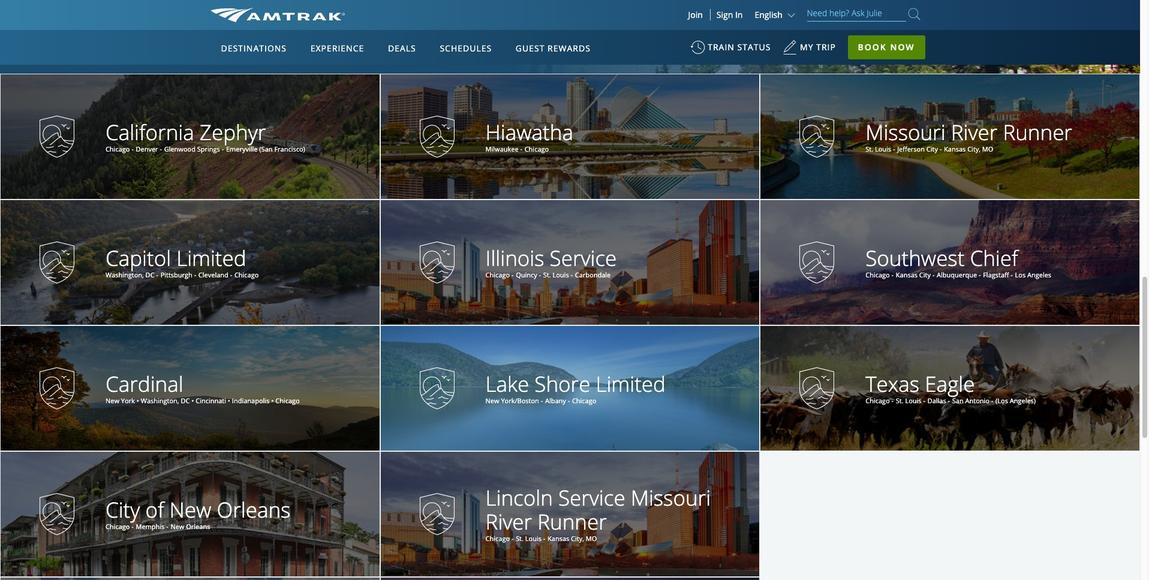 Task type: describe. For each thing, give the bounding box(es) containing it.
experience
[[311, 43, 364, 54]]

st. inside lincoln service missouri river runner chicago st. louis kansas city, mo
[[516, 535, 524, 544]]

lubbock
[[765, 5, 853, 39]]

francisco)
[[275, 145, 305, 154]]

service for st.
[[550, 244, 617, 272]]

lake shore limited new york/boston albany chicago
[[486, 370, 666, 406]]

experience button
[[306, 32, 369, 65]]

of
[[146, 496, 164, 524]]

book now button
[[848, 35, 926, 59]]

texas eagle image
[[800, 368, 835, 410]]

indianapolis
[[232, 397, 270, 406]]

kansas inside missouri river runner st. louis jefferson city kansas city, mo
[[945, 145, 966, 154]]

cardinal
[[106, 370, 183, 398]]

4 • from the left
[[271, 397, 274, 406]]

cincinnati
[[196, 397, 226, 406]]

illinois
[[486, 244, 545, 272]]

missouri inside missouri river runner st. louis jefferson city kansas city, mo
[[866, 118, 946, 146]]

river inside lincoln service missouri river runner chicago st. louis kansas city, mo
[[486, 508, 532, 537]]

york/boston
[[501, 397, 539, 406]]

albany
[[546, 397, 566, 406]]

dallas
[[928, 397, 947, 406]]

—                                      sir john lubbock
[[648, 5, 853, 39]]

city inside missouri river runner st. louis jefferson city kansas city, mo
[[927, 145, 939, 154]]

join
[[689, 9, 703, 20]]

dc inside the "cardinal new york • washington, dc • cincinnati • indianapolis • chicago"
[[181, 397, 190, 406]]

guest rewards
[[516, 43, 591, 54]]

now
[[891, 41, 916, 53]]

missouri river runner image
[[800, 116, 835, 158]]

runner inside missouri river runner st. louis jefferson city kansas city, mo
[[1004, 118, 1073, 146]]

amtrak image
[[210, 8, 345, 22]]

join button
[[682, 9, 711, 20]]

chief
[[971, 244, 1019, 272]]

runner inside lincoln service missouri river runner chicago st. louis kansas city, mo
[[538, 508, 607, 537]]

lake shore limited image
[[420, 368, 455, 410]]

book
[[859, 41, 888, 53]]

california
[[106, 118, 194, 146]]

trip
[[817, 41, 837, 53]]

chicago inside texas eagle chicago st. louis dallas san antonio (los angeles)
[[866, 397, 891, 406]]

capitol limited washington, dc pittsburgh cleveland chicago
[[106, 244, 259, 280]]

springs
[[197, 145, 220, 154]]

chicago inside city of new orleans chicago memphis new orleans
[[106, 523, 130, 532]]

banner containing join
[[0, 0, 1141, 277]]

new inside lake shore limited new york/boston albany chicago
[[486, 397, 500, 406]]

my trip button
[[783, 36, 837, 65]]

new right the of
[[170, 496, 211, 524]]

memphis
[[136, 523, 165, 532]]

deals
[[388, 43, 416, 54]]

—
[[648, 5, 672, 39]]

southwest chief chicago kansas city albuquerque flagstaff los angeles
[[866, 244, 1052, 280]]

(san
[[259, 145, 273, 154]]

texas
[[866, 370, 920, 398]]

3 • from the left
[[228, 397, 230, 406]]

chicago inside lincoln service missouri river runner chicago st. louis kansas city, mo
[[486, 535, 510, 544]]

glenwood
[[164, 145, 196, 154]]

cleveland
[[199, 271, 229, 280]]

status
[[738, 41, 771, 53]]

washington, inside the "cardinal new york • washington, dc • cincinnati • indianapolis • chicago"
[[141, 397, 179, 406]]

antonio
[[966, 397, 990, 406]]

my trip
[[801, 41, 837, 53]]

chicago inside the "cardinal new york • washington, dc • cincinnati • indianapolis • chicago"
[[276, 397, 300, 406]]

eagle
[[926, 370, 976, 398]]

limited inside capitol limited washington, dc pittsburgh cleveland chicago
[[177, 244, 246, 272]]

jefferson
[[898, 145, 925, 154]]

limited inside lake shore limited new york/boston albany chicago
[[596, 370, 666, 398]]

emeryville
[[226, 145, 258, 154]]

1 • from the left
[[137, 397, 139, 406]]

pittsburgh
[[161, 271, 193, 280]]

louis inside missouri river runner st. louis jefferson city kansas city, mo
[[876, 145, 892, 154]]

sign in button
[[717, 9, 743, 20]]

louis inside 'illinois service chicago quincy st. louis carbondale'
[[553, 271, 569, 280]]

deals button
[[383, 32, 421, 65]]

guest
[[516, 43, 545, 54]]

albuquerque
[[938, 271, 978, 280]]

city inside city of new orleans chicago memphis new orleans
[[106, 496, 140, 524]]



Task type: locate. For each thing, give the bounding box(es) containing it.
lincoln
[[486, 484, 553, 512]]

angeles)
[[1011, 397, 1037, 406]]

new left york at bottom left
[[106, 397, 119, 406]]

california zephyr chicago denver glenwood springs emeryville (san francisco)
[[106, 118, 305, 154]]

chicago inside hiawatha milwaukee chicago
[[525, 145, 549, 154]]

carbondale
[[575, 271, 611, 280]]

southwest
[[866, 244, 965, 272]]

quincy
[[516, 271, 538, 280]]

runner
[[1004, 118, 1073, 146], [538, 508, 607, 537]]

guest rewards button
[[511, 32, 596, 65]]

alt text image
[[420, 116, 455, 158], [420, 242, 455, 284]]

2 vertical spatial kansas
[[548, 535, 570, 544]]

chicago inside southwest chief chicago kansas city albuquerque flagstaff los angeles
[[866, 271, 891, 280]]

chicago inside 'illinois service chicago quincy st. louis carbondale'
[[486, 271, 510, 280]]

1 horizontal spatial kansas
[[897, 271, 918, 280]]

louis
[[876, 145, 892, 154], [553, 271, 569, 280], [906, 397, 922, 406], [526, 535, 542, 544]]

my
[[801, 41, 814, 53]]

alt text image for hiawatha
[[420, 116, 455, 158]]

1 vertical spatial service
[[559, 484, 626, 512]]

2 vertical spatial city
[[106, 496, 140, 524]]

dc left pittsburgh
[[146, 271, 155, 280]]

0 horizontal spatial missouri
[[631, 484, 711, 512]]

• right 'indianapolis'
[[271, 397, 274, 406]]

kansas inside southwest chief chicago kansas city albuquerque flagstaff los angeles
[[897, 271, 918, 280]]

2 horizontal spatial kansas
[[945, 145, 966, 154]]

city
[[927, 145, 939, 154], [920, 271, 932, 280], [106, 496, 140, 524]]

0 vertical spatial mo
[[983, 145, 994, 154]]

english button
[[755, 9, 799, 20]]

southwest chief image
[[800, 242, 835, 284]]

york
[[121, 397, 135, 406]]

hiawatha
[[486, 118, 574, 146]]

•
[[137, 397, 139, 406], [192, 397, 194, 406], [228, 397, 230, 406], [271, 397, 274, 406]]

1 vertical spatial city,
[[571, 535, 585, 544]]

dc inside capitol limited washington, dc pittsburgh cleveland chicago
[[146, 271, 155, 280]]

1 horizontal spatial dc
[[181, 397, 190, 406]]

new
[[106, 397, 119, 406], [486, 397, 500, 406], [170, 496, 211, 524], [171, 523, 185, 532]]

chicago
[[106, 145, 130, 154], [525, 145, 549, 154], [235, 271, 259, 280], [486, 271, 510, 280], [866, 271, 891, 280], [276, 397, 300, 406], [573, 397, 597, 406], [866, 397, 891, 406], [106, 523, 130, 532], [486, 535, 510, 544]]

river inside missouri river runner st. louis jefferson city kansas city, mo
[[952, 118, 998, 146]]

washington, inside capitol limited washington, dc pittsburgh cleveland chicago
[[106, 271, 144, 280]]

kansas left albuquerque
[[897, 271, 918, 280]]

city left the of
[[106, 496, 140, 524]]

1 horizontal spatial missouri
[[866, 118, 946, 146]]

louis left jefferson
[[876, 145, 892, 154]]

1 vertical spatial city
[[920, 271, 932, 280]]

missouri river runner st. louis jefferson city kansas city, mo
[[866, 118, 1073, 154]]

0 horizontal spatial runner
[[538, 508, 607, 537]]

louis left 'carbondale'
[[553, 271, 569, 280]]

0 vertical spatial washington,
[[106, 271, 144, 280]]

new inside the "cardinal new york • washington, dc • cincinnati • indianapolis • chicago"
[[106, 397, 119, 406]]

1 vertical spatial river
[[486, 508, 532, 537]]

0 vertical spatial missouri
[[866, 118, 946, 146]]

None text field
[[101, 244, 368, 280], [101, 370, 368, 406], [482, 370, 748, 406], [101, 496, 368, 532], [101, 244, 368, 280], [101, 370, 368, 406], [482, 370, 748, 406], [101, 496, 368, 532]]

washington, right york at bottom left
[[141, 397, 179, 406]]

0 vertical spatial alt text image
[[420, 116, 455, 158]]

2 • from the left
[[192, 397, 194, 406]]

1 horizontal spatial runner
[[1004, 118, 1073, 146]]

service inside 'illinois service chicago quincy st. louis carbondale'
[[550, 244, 617, 272]]

1 horizontal spatial limited
[[596, 370, 666, 398]]

illinois service chicago quincy st. louis carbondale
[[486, 244, 617, 280]]

in
[[736, 9, 743, 20]]

st. right quincy
[[544, 271, 551, 280]]

st. left dallas
[[897, 397, 904, 406]]

destinations button
[[216, 32, 292, 65]]

los
[[1016, 271, 1026, 280]]

0 horizontal spatial river
[[486, 508, 532, 537]]

0 vertical spatial runner
[[1004, 118, 1073, 146]]

0 vertical spatial city,
[[968, 145, 981, 154]]

(los
[[996, 397, 1009, 406]]

1 vertical spatial alt text image
[[420, 242, 455, 284]]

kansas down "lincoln"
[[548, 535, 570, 544]]

capitol limited image
[[40, 242, 74, 284]]

sir
[[678, 5, 705, 39]]

1 alt text image from the top
[[420, 116, 455, 158]]

1 vertical spatial runner
[[538, 508, 607, 537]]

0 horizontal spatial dc
[[146, 271, 155, 280]]

city inside southwest chief chicago kansas city albuquerque flagstaff los angeles
[[920, 271, 932, 280]]

0 horizontal spatial city,
[[571, 535, 585, 544]]

mo inside lincoln service missouri river runner chicago st. louis kansas city, mo
[[586, 535, 597, 544]]

search icon image
[[909, 6, 921, 22]]

1 vertical spatial dc
[[181, 397, 190, 406]]

san
[[953, 397, 964, 406]]

• right york at bottom left
[[137, 397, 139, 406]]

rewards
[[548, 43, 591, 54]]

st.
[[866, 145, 874, 154], [544, 271, 551, 280], [897, 397, 904, 406], [516, 535, 524, 544]]

city of new orleans chicago memphis new orleans
[[106, 496, 291, 532]]

1 horizontal spatial mo
[[983, 145, 994, 154]]

book now
[[859, 41, 916, 53]]

louis inside texas eagle chicago st. louis dallas san antonio (los angeles)
[[906, 397, 922, 406]]

california zephyr image
[[40, 116, 74, 158]]

hiawatha milwaukee chicago
[[486, 118, 574, 154]]

st. inside texas eagle chicago st. louis dallas san antonio (los angeles)
[[897, 397, 904, 406]]

chicago inside lake shore limited new york/boston albany chicago
[[573, 397, 597, 406]]

None text field
[[101, 118, 368, 154], [482, 118, 748, 154], [862, 118, 1128, 154], [482, 244, 748, 280], [862, 244, 1128, 280], [862, 370, 1128, 406], [482, 484, 748, 544], [101, 118, 368, 154], [482, 118, 748, 154], [862, 118, 1128, 154], [482, 244, 748, 280], [862, 244, 1128, 280], [862, 370, 1128, 406], [482, 484, 748, 544]]

1 vertical spatial missouri
[[631, 484, 711, 512]]

0 vertical spatial service
[[550, 244, 617, 272]]

chicago inside capitol limited washington, dc pittsburgh cleveland chicago
[[235, 271, 259, 280]]

1 horizontal spatial city,
[[968, 145, 981, 154]]

destinations
[[221, 43, 287, 54]]

train
[[708, 41, 735, 53]]

river
[[952, 118, 998, 146], [486, 508, 532, 537]]

city of new orleans image
[[40, 494, 74, 536]]

new left york/boston
[[486, 397, 500, 406]]

train status
[[708, 41, 771, 53]]

kansas
[[945, 145, 966, 154], [897, 271, 918, 280], [548, 535, 570, 544]]

1 vertical spatial mo
[[586, 535, 597, 544]]

schedules link
[[435, 30, 497, 65]]

1 vertical spatial kansas
[[897, 271, 918, 280]]

0 horizontal spatial limited
[[177, 244, 246, 272]]

flagstaff
[[984, 271, 1010, 280]]

schedules
[[440, 43, 492, 54]]

mo inside missouri river runner st. louis jefferson city kansas city, mo
[[983, 145, 994, 154]]

washington, left pittsburgh
[[106, 271, 144, 280]]

• left cincinnati
[[192, 397, 194, 406]]

orleans
[[217, 496, 291, 524], [186, 523, 210, 532]]

zephyr
[[200, 118, 266, 146]]

city, inside missouri river runner st. louis jefferson city kansas city, mo
[[968, 145, 981, 154]]

sign in
[[717, 9, 743, 20]]

shore
[[535, 370, 591, 398]]

cardinal new york • washington, dc • cincinnati • indianapolis • chicago
[[106, 370, 300, 406]]

city right jefferson
[[927, 145, 939, 154]]

st. inside 'illinois service chicago quincy st. louis carbondale'
[[544, 271, 551, 280]]

0 vertical spatial limited
[[177, 244, 246, 272]]

0 vertical spatial dc
[[146, 271, 155, 280]]

missouri inside lincoln service missouri river runner chicago st. louis kansas city, mo
[[631, 484, 711, 512]]

1 vertical spatial washington,
[[141, 397, 179, 406]]

chicago inside california zephyr chicago denver glenwood springs emeryville (san francisco)
[[106, 145, 130, 154]]

service
[[550, 244, 617, 272], [559, 484, 626, 512]]

new right memphis
[[171, 523, 185, 532]]

application
[[255, 100, 543, 268]]

kansas right jefferson
[[945, 145, 966, 154]]

Please enter your search item search field
[[808, 6, 907, 22]]

mo
[[983, 145, 994, 154], [586, 535, 597, 544]]

regions map image
[[255, 100, 543, 268]]

0 vertical spatial kansas
[[945, 145, 966, 154]]

1 vertical spatial limited
[[596, 370, 666, 398]]

dc
[[146, 271, 155, 280], [181, 397, 190, 406]]

st. left jefferson
[[866, 145, 874, 154]]

0 vertical spatial river
[[952, 118, 998, 146]]

1 horizontal spatial river
[[952, 118, 998, 146]]

2 alt text image from the top
[[420, 242, 455, 284]]

limited
[[177, 244, 246, 272], [596, 370, 666, 398]]

angeles
[[1028, 271, 1052, 280]]

city left albuquerque
[[920, 271, 932, 280]]

service for runner
[[559, 484, 626, 512]]

city, inside lincoln service missouri river runner chicago st. louis kansas city, mo
[[571, 535, 585, 544]]

0 vertical spatial city
[[927, 145, 939, 154]]

banner
[[0, 0, 1141, 277]]

city,
[[968, 145, 981, 154], [571, 535, 585, 544]]

louis down "lincoln"
[[526, 535, 542, 544]]

english
[[755, 9, 783, 20]]

0 horizontal spatial kansas
[[548, 535, 570, 544]]

milwaukee
[[486, 145, 519, 154]]

lincoln service missouri river runner chicago st. louis kansas city, mo
[[486, 484, 711, 544]]

service inside lincoln service missouri river runner chicago st. louis kansas city, mo
[[559, 484, 626, 512]]

cardinal image
[[40, 368, 74, 410]]

louis left dallas
[[906, 397, 922, 406]]

1 horizontal spatial orleans
[[217, 496, 291, 524]]

st. down "lincoln"
[[516, 535, 524, 544]]

capitol
[[106, 244, 171, 272]]

0 horizontal spatial mo
[[586, 535, 597, 544]]

lake
[[486, 370, 530, 398]]

john
[[712, 5, 758, 39]]

denver
[[136, 145, 158, 154]]

louis inside lincoln service missouri river runner chicago st. louis kansas city, mo
[[526, 535, 542, 544]]

texas eagle chicago st. louis dallas san antonio (los angeles)
[[866, 370, 1037, 406]]

train status link
[[691, 36, 771, 65]]

missouri
[[866, 118, 946, 146], [631, 484, 711, 512]]

0 horizontal spatial orleans
[[186, 523, 210, 532]]

dc left cincinnati
[[181, 397, 190, 406]]

alt text image for illinois
[[420, 242, 455, 284]]

washington,
[[106, 271, 144, 280], [141, 397, 179, 406]]

kansas inside lincoln service missouri river runner chicago st. louis kansas city, mo
[[548, 535, 570, 544]]

st. inside missouri river runner st. louis jefferson city kansas city, mo
[[866, 145, 874, 154]]

• right cincinnati
[[228, 397, 230, 406]]

sign
[[717, 9, 734, 20]]



Task type: vqa. For each thing, say whether or not it's contained in the screenshot.


